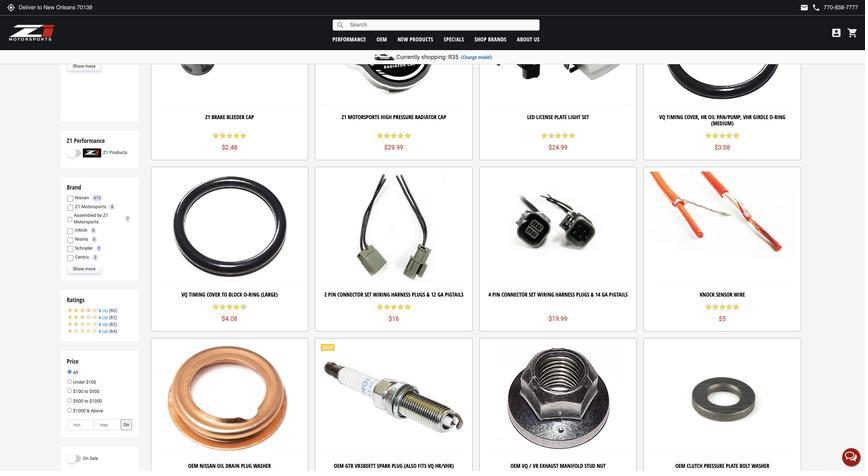 Task type: describe. For each thing, give the bounding box(es) containing it.
exhaust
[[540, 462, 559, 470]]

oem vq / vr exhaust manifold stud nut
[[511, 462, 606, 470]]

nut
[[597, 462, 606, 470]]

about
[[517, 35, 533, 43]]

oem clutch pressure plate bolt washer
[[676, 462, 770, 470]]

$4.08
[[222, 315, 238, 322]]

(change
[[462, 54, 477, 60]]

& up & up 84 at bottom left
[[99, 322, 101, 327]]

light
[[569, 113, 581, 121]]

z1 for z1 products
[[103, 150, 108, 155]]

ratings
[[67, 296, 85, 304]]

84
[[111, 329, 116, 334]]

0 vertical spatial to
[[222, 291, 227, 298]]

0 vertical spatial nissan
[[75, 195, 89, 201]]

2 more from the top
[[85, 266, 96, 272]]

led
[[528, 113, 535, 121]]

4 pin connector set wiring harness plugs & 14 ga pigtails
[[489, 291, 628, 298]]

oem for oem link
[[377, 35, 387, 43]]

star star star star star for set
[[377, 304, 411, 311]]

(medium)
[[712, 119, 734, 127]]

vq timing cover to block o-ring (large)
[[182, 291, 278, 298]]

8
[[111, 205, 113, 209]]

star star star star star up $5
[[706, 304, 740, 311]]

cover
[[207, 291, 220, 298]]

phone
[[813, 3, 821, 12]]

spark
[[377, 462, 391, 470]]

bolt
[[740, 462, 751, 470]]

girdle
[[754, 113, 769, 121]]

oem link
[[377, 35, 387, 43]]

infiniti
[[75, 228, 87, 233]]

performance
[[333, 35, 366, 43]]

4 up from the top
[[103, 329, 108, 334]]

fits
[[418, 462, 427, 470]]

80
[[111, 308, 116, 313]]

motorsports inside the assembled by z1 motorsports
[[74, 219, 99, 225]]

harness for 14
[[556, 291, 575, 298]]

2 show more button from the top
[[68, 265, 101, 274]]

account_box
[[832, 27, 843, 38]]

min number field
[[68, 420, 94, 431]]

oil inside vq timing cover, hr oil pan/pump, vhr girdle o-ring (medium)
[[709, 113, 716, 121]]

0 horizontal spatial o-
[[244, 291, 249, 298]]

1 horizontal spatial nissan
[[200, 462, 216, 470]]

sale
[[90, 456, 98, 461]]

pan/pump,
[[717, 113, 742, 121]]

nissan r35 gtr gt-r awd twin turbo 2009 2010 2011 2012 2013 2014 2015 2016 2017 2018 2019 2020 vr38dett z1 motorsports image
[[75, 7, 103, 16]]

vr
[[533, 462, 539, 470]]

vq inside vq timing cover, hr oil pan/pump, vhr girdle o-ring (medium)
[[660, 113, 666, 121]]

1 show more button from the top
[[68, 62, 101, 71]]

1 82 from the top
[[111, 315, 116, 320]]

assembled
[[74, 213, 96, 218]]

knock
[[700, 291, 715, 298]]

& up 84
[[99, 329, 116, 334]]

2 for 2 pin connector set wiring harness plugs & 12 ga pigtails
[[325, 291, 327, 298]]

0 vertical spatial $100
[[86, 380, 96, 385]]

ring inside vq timing cover, hr oil pan/pump, vhr girdle o-ring (medium)
[[775, 113, 786, 121]]

shopping_cart
[[848, 27, 859, 38]]

led license plate light set
[[528, 113, 590, 121]]

currently
[[397, 54, 420, 60]]

mail
[[801, 3, 809, 12]]

(large)
[[261, 291, 278, 298]]

go
[[124, 422, 129, 428]]

hr
[[702, 113, 707, 121]]

mail link
[[801, 3, 809, 12]]

14
[[596, 291, 601, 298]]

& left above
[[87, 408, 90, 414]]

vq timing cover, hr oil pan/pump, vhr girdle o-ring (medium)
[[660, 113, 786, 127]]

manifold
[[560, 462, 584, 470]]

pigtails for 2 pin connector set wiring harness plugs & 12 ga pigtails
[[445, 291, 464, 298]]

z1 brake bleeder cap
[[205, 113, 254, 121]]

nissan 350z z33 2003 2004 2005 2006 2007 2008 2009 vq35de 3.5l revup rev up vq35hr nismo z1 motorsports image
[[75, 50, 103, 59]]

set for 2 pin connector set wiring harness plugs & 12 ga pigtails
[[365, 291, 372, 298]]

1 vertical spatial $500
[[73, 399, 83, 404]]

& left 12
[[427, 291, 430, 298]]

brands
[[489, 35, 507, 43]]

hr/vhr)
[[436, 462, 454, 470]]

1 vertical spatial $100
[[73, 389, 83, 395]]

z1 for z1 brake bleeder cap
[[205, 113, 210, 121]]

1 & up 82 from the top
[[99, 315, 116, 320]]

ga for 14
[[602, 291, 608, 298]]

about us
[[517, 35, 540, 43]]

high
[[381, 113, 392, 121]]

go button
[[121, 420, 132, 431]]

& left 80
[[99, 308, 101, 313]]

star star star star star for light
[[541, 132, 576, 139]]

plug for (also
[[392, 462, 403, 470]]

block
[[229, 291, 242, 298]]

bleeder
[[227, 113, 245, 121]]

z1 for z1 performance
[[67, 136, 72, 145]]

& left 84
[[99, 329, 101, 334]]

z1 inside the assembled by z1 motorsports
[[103, 213, 108, 218]]

specials
[[444, 35, 465, 43]]

plug for washer
[[241, 462, 252, 470]]

0 horizontal spatial plate
[[555, 113, 567, 121]]

radiator
[[415, 113, 437, 121]]

shop brands link
[[475, 35, 507, 43]]

drain
[[226, 462, 240, 470]]

to for $500
[[84, 389, 88, 395]]

1 up from the top
[[103, 308, 108, 313]]

2 82 from the top
[[111, 322, 116, 327]]

by
[[97, 213, 102, 218]]

new products
[[398, 35, 434, 43]]

shopping:
[[422, 54, 447, 60]]

& left 14
[[591, 291, 594, 298]]

star star star star star for cap
[[213, 132, 247, 139]]

products
[[410, 35, 434, 43]]

performance
[[74, 136, 105, 145]]

above
[[91, 408, 103, 414]]

oem for oem clutch pressure plate bolt washer
[[676, 462, 686, 470]]

my_location
[[7, 3, 15, 12]]

about us link
[[517, 35, 540, 43]]

(also
[[404, 462, 417, 470]]

connector for 2
[[338, 291, 364, 298]]

$5
[[720, 315, 727, 322]]

$16
[[389, 315, 399, 322]]

wire
[[734, 291, 746, 298]]

nismo
[[75, 237, 88, 242]]

washer for oem clutch pressure plate bolt washer
[[752, 462, 770, 470]]

2 show from the top
[[73, 266, 84, 272]]

all
[[72, 370, 78, 375]]

oem for oem vq / vr exhaust manifold stud nut
[[511, 462, 521, 470]]

show more for second the "show more" button from the bottom of the page
[[73, 64, 96, 69]]

/
[[530, 462, 532, 470]]



Task type: locate. For each thing, give the bounding box(es) containing it.
1 pigtails from the left
[[445, 291, 464, 298]]

1 horizontal spatial washer
[[752, 462, 770, 470]]

pin
[[328, 291, 336, 298], [493, 291, 501, 298]]

0 horizontal spatial washer
[[253, 462, 271, 470]]

wiring
[[373, 291, 390, 298], [538, 291, 555, 298]]

Search search field
[[345, 20, 540, 30]]

0 horizontal spatial pin
[[328, 291, 336, 298]]

1 more from the top
[[85, 64, 96, 69]]

1 wiring from the left
[[373, 291, 390, 298]]

on
[[83, 456, 89, 461]]

pigtails right 14
[[610, 291, 628, 298]]

1 horizontal spatial cap
[[438, 113, 447, 121]]

0 horizontal spatial harness
[[392, 291, 411, 298]]

max number field
[[94, 420, 120, 431]]

0 horizontal spatial timing
[[189, 291, 205, 298]]

show more button
[[68, 62, 101, 71], [68, 265, 101, 274]]

pigtails
[[445, 291, 464, 298], [610, 291, 628, 298]]

1 horizontal spatial $1000
[[89, 399, 102, 404]]

plugs for 14
[[577, 291, 590, 298]]

shop brands
[[475, 35, 507, 43]]

motorsports for z1 motorsports
[[81, 204, 106, 210]]

0 horizontal spatial plugs
[[412, 291, 425, 298]]

harness up $16
[[392, 291, 411, 298]]

timing
[[667, 113, 684, 121], [189, 291, 205, 298]]

2 for 2
[[94, 255, 97, 260]]

sensor
[[717, 291, 733, 298]]

gtr
[[346, 462, 354, 470]]

plate left light
[[555, 113, 567, 121]]

harness
[[392, 291, 411, 298], [556, 291, 575, 298]]

12
[[431, 291, 437, 298]]

$100 to $500
[[72, 389, 100, 395]]

6 down the assembled by z1 motorsports
[[92, 228, 95, 233]]

timing left 'cover,'
[[667, 113, 684, 121]]

model)
[[479, 54, 493, 60]]

knock sensor wire
[[700, 291, 746, 298]]

motorsports down assembled
[[74, 219, 99, 225]]

account_box link
[[830, 27, 844, 38]]

0 vertical spatial show more
[[73, 64, 96, 69]]

oem nissan oil drain plug washer
[[188, 462, 271, 470]]

1 vertical spatial motorsports
[[81, 204, 106, 210]]

vq
[[660, 113, 666, 121], [182, 291, 188, 298], [428, 462, 434, 470], [522, 462, 528, 470]]

under  $100
[[72, 380, 96, 385]]

0 vertical spatial pressure
[[393, 113, 414, 121]]

1 vertical spatial o-
[[244, 291, 249, 298]]

0 horizontal spatial ring
[[249, 291, 260, 298]]

1 horizontal spatial wiring
[[538, 291, 555, 298]]

1 horizontal spatial pin
[[493, 291, 501, 298]]

0 vertical spatial more
[[85, 64, 96, 69]]

1 horizontal spatial plugs
[[577, 291, 590, 298]]

ga right 12
[[438, 291, 444, 298]]

2 & up 82 from the top
[[99, 322, 116, 327]]

1 horizontal spatial plate
[[727, 462, 739, 470]]

1 horizontal spatial plug
[[392, 462, 403, 470]]

0 vertical spatial plate
[[555, 113, 567, 121]]

0 horizontal spatial pressure
[[393, 113, 414, 121]]

ring right girdle in the top of the page
[[775, 113, 786, 121]]

nissan left drain
[[200, 462, 216, 470]]

None radio
[[68, 370, 72, 374], [68, 379, 72, 384], [68, 389, 72, 394], [68, 399, 72, 403], [68, 370, 72, 374], [68, 379, 72, 384], [68, 389, 72, 394], [68, 399, 72, 403]]

1 show from the top
[[73, 64, 84, 69]]

1 horizontal spatial timing
[[667, 113, 684, 121]]

82 down 80
[[111, 315, 116, 320]]

pin for 2
[[328, 291, 336, 298]]

washer for oem nissan oil drain plug washer
[[253, 462, 271, 470]]

license
[[537, 113, 554, 121]]

set for 4 pin connector set wiring harness plugs & 14 ga pigtails
[[529, 291, 536, 298]]

nissan up z1 motorsports
[[75, 195, 89, 201]]

plate left bolt at the bottom right of the page
[[727, 462, 739, 470]]

up left 80
[[103, 308, 108, 313]]

$100
[[86, 380, 96, 385], [73, 389, 83, 395]]

0 vertical spatial & up 82
[[99, 315, 116, 320]]

mail phone
[[801, 3, 821, 12]]

vq right the fits
[[428, 462, 434, 470]]

show more down nissan 350z z33 2003 2004 2005 2006 2007 2008 2009 vq35de 3.5l revup rev up vq35hr nismo z1 motorsports image
[[73, 64, 96, 69]]

z1 for z1 motorsports high pressure radiator cap
[[342, 113, 347, 121]]

pressure right clutch
[[705, 462, 725, 470]]

wiring for 12
[[373, 291, 390, 298]]

show more button down nissan 350z z33 2003 2004 2005 2006 2007 2008 2009 vq35de 3.5l revup rev up vq35hr nismo z1 motorsports image
[[68, 62, 101, 71]]

1 plug from the left
[[241, 462, 252, 470]]

star star star star star for pressure
[[377, 132, 411, 139]]

pigtails right 12
[[445, 291, 464, 298]]

2 pin from the left
[[493, 291, 501, 298]]

1 vertical spatial 6
[[93, 237, 95, 242]]

oem for oem gtr vr38dett spark plug (also fits vq hr/vhr)
[[334, 462, 344, 470]]

search
[[337, 21, 345, 29]]

products
[[109, 150, 127, 155]]

1 horizontal spatial pigtails
[[610, 291, 628, 298]]

oil left drain
[[217, 462, 224, 470]]

6 for nismo
[[93, 237, 95, 242]]

star star star star star up $2.48
[[213, 132, 247, 139]]

z1 motorsports logo image
[[9, 24, 55, 41]]

2 pigtails from the left
[[610, 291, 628, 298]]

3 up from the top
[[103, 322, 108, 327]]

clutch
[[687, 462, 703, 470]]

ring left the (large)
[[249, 291, 260, 298]]

1 vertical spatial to
[[84, 389, 88, 395]]

0 vertical spatial o-
[[770, 113, 775, 121]]

1 horizontal spatial ring
[[775, 113, 786, 121]]

$29.99
[[385, 144, 404, 151]]

1 connector from the left
[[338, 291, 364, 298]]

z1 motorsports high pressure radiator cap
[[342, 113, 447, 121]]

1 horizontal spatial set
[[529, 291, 536, 298]]

6 right nismo
[[93, 237, 95, 242]]

vq left /
[[522, 462, 528, 470]]

us
[[534, 35, 540, 43]]

1 vertical spatial show
[[73, 266, 84, 272]]

1 vertical spatial show more button
[[68, 265, 101, 274]]

0 vertical spatial show
[[73, 64, 84, 69]]

vhr
[[744, 113, 752, 121]]

up
[[103, 308, 108, 313], [103, 315, 108, 320], [103, 322, 108, 327], [103, 329, 108, 334]]

$100 down the under
[[73, 389, 83, 395]]

0 vertical spatial 82
[[111, 315, 116, 320]]

new
[[398, 35, 409, 43]]

0 vertical spatial $1000
[[89, 399, 102, 404]]

(change model) link
[[462, 54, 493, 60]]

up left 84
[[103, 329, 108, 334]]

$500 down $100 to $500
[[73, 399, 83, 404]]

2 horizontal spatial set
[[582, 113, 590, 121]]

0 horizontal spatial pigtails
[[445, 291, 464, 298]]

0 horizontal spatial nissan
[[75, 195, 89, 201]]

$1000 & above
[[72, 408, 103, 414]]

$500
[[89, 389, 100, 395], [73, 399, 83, 404]]

& up 82 up & up 84 at bottom left
[[99, 322, 116, 327]]

0 horizontal spatial ga
[[438, 291, 444, 298]]

None checkbox
[[68, 9, 73, 15], [68, 196, 73, 202], [68, 238, 73, 243], [68, 9, 73, 15], [68, 196, 73, 202], [68, 238, 73, 243]]

6
[[92, 228, 95, 233], [93, 237, 95, 242]]

star star star star star for to
[[213, 304, 247, 311]]

ga for 12
[[438, 291, 444, 298]]

vq left cover
[[182, 291, 188, 298]]

harness for 12
[[392, 291, 411, 298]]

1 vertical spatial plate
[[727, 462, 739, 470]]

oem
[[377, 35, 387, 43], [188, 462, 198, 470], [334, 462, 344, 470], [511, 462, 521, 470], [676, 462, 686, 470]]

on sale
[[83, 456, 98, 461]]

$19.99
[[549, 315, 568, 322]]

motorsports left high
[[348, 113, 380, 121]]

timing for cover,
[[667, 113, 684, 121]]

star star star star star up $24.99
[[541, 132, 576, 139]]

show down nissan 350z z33 2003 2004 2005 2006 2007 2008 2009 vq35de 3.5l revup rev up vq35hr nismo z1 motorsports image
[[73, 64, 84, 69]]

0 vertical spatial 6
[[92, 228, 95, 233]]

0 vertical spatial ring
[[775, 113, 786, 121]]

connector
[[338, 291, 364, 298], [502, 291, 528, 298]]

& up 80
[[99, 308, 116, 313]]

star star star star star up $16
[[377, 304, 411, 311]]

star star star star star up $29.99
[[377, 132, 411, 139]]

connector for 4
[[502, 291, 528, 298]]

1 show more from the top
[[73, 64, 96, 69]]

3
[[98, 246, 100, 251]]

2 vertical spatial to
[[84, 399, 88, 404]]

0 vertical spatial oil
[[709, 113, 716, 121]]

1 washer from the left
[[253, 462, 271, 470]]

0 vertical spatial timing
[[667, 113, 684, 121]]

pigtails for 4 pin connector set wiring harness plugs & 14 ga pigtails
[[610, 291, 628, 298]]

$3.08
[[715, 144, 731, 151]]

show down centric
[[73, 266, 84, 272]]

1 horizontal spatial $100
[[86, 380, 96, 385]]

1 vertical spatial timing
[[189, 291, 205, 298]]

2 vertical spatial motorsports
[[74, 219, 99, 225]]

4
[[489, 291, 491, 298]]

more down nissan 350z z33 2003 2004 2005 2006 2007 2008 2009 vq35de 3.5l revup rev up vq35hr nismo z1 motorsports image
[[85, 64, 96, 69]]

$24.99
[[549, 144, 568, 151]]

washer right drain
[[253, 462, 271, 470]]

to up $500 to $1000
[[84, 389, 88, 395]]

1 horizontal spatial harness
[[556, 291, 575, 298]]

1 pin from the left
[[328, 291, 336, 298]]

0 horizontal spatial 2
[[94, 255, 97, 260]]

& down & up 80
[[99, 315, 101, 320]]

1 horizontal spatial oil
[[709, 113, 716, 121]]

1 vertical spatial show more
[[73, 266, 96, 272]]

currently shopping: r35 (change model)
[[397, 54, 493, 60]]

7
[[127, 216, 129, 221]]

wiring up $19.99
[[538, 291, 555, 298]]

$500 up $500 to $1000
[[89, 389, 100, 395]]

show more button down centric
[[68, 265, 101, 274]]

z1 products
[[103, 150, 127, 155]]

plug right drain
[[241, 462, 252, 470]]

1 horizontal spatial $500
[[89, 389, 100, 395]]

star star star star star up $4.08 in the bottom of the page
[[213, 304, 247, 311]]

more down centric
[[85, 266, 96, 272]]

2 plugs from the left
[[577, 291, 590, 298]]

z1 for z1 motorsports
[[75, 204, 80, 210]]

2 harness from the left
[[556, 291, 575, 298]]

timing left cover
[[189, 291, 205, 298]]

up down & up 80
[[103, 315, 108, 320]]

show more for first the "show more" button from the bottom
[[73, 266, 96, 272]]

up up & up 84 at bottom left
[[103, 322, 108, 327]]

None checkbox
[[68, 205, 73, 211], [68, 217, 72, 223], [68, 229, 73, 234], [68, 247, 73, 252], [68, 256, 73, 261], [68, 205, 73, 211], [68, 217, 72, 223], [68, 229, 73, 234], [68, 247, 73, 252], [68, 256, 73, 261]]

wiring up $16
[[373, 291, 390, 298]]

2 ga from the left
[[602, 291, 608, 298]]

2 washer from the left
[[752, 462, 770, 470]]

0 horizontal spatial oil
[[217, 462, 224, 470]]

plugs left 12
[[412, 291, 425, 298]]

star star star star star up $3.08
[[706, 132, 740, 139]]

& up 82 down & up 80
[[99, 315, 116, 320]]

1 vertical spatial ring
[[249, 291, 260, 298]]

0 horizontal spatial $100
[[73, 389, 83, 395]]

motorsports for z1 motorsports high pressure radiator cap
[[348, 113, 380, 121]]

1 cap from the left
[[246, 113, 254, 121]]

ring
[[775, 113, 786, 121], [249, 291, 260, 298]]

show more
[[73, 64, 96, 69], [73, 266, 96, 272]]

performance link
[[333, 35, 366, 43]]

1 vertical spatial 82
[[111, 322, 116, 327]]

o- inside vq timing cover, hr oil pan/pump, vhr girdle o-ring (medium)
[[770, 113, 775, 121]]

1 horizontal spatial o-
[[770, 113, 775, 121]]

1 horizontal spatial 2
[[325, 291, 327, 298]]

2 plug from the left
[[392, 462, 403, 470]]

1 horizontal spatial connector
[[502, 291, 528, 298]]

1 vertical spatial & up 82
[[99, 322, 116, 327]]

nissan
[[75, 195, 89, 201], [200, 462, 216, 470]]

plugs left 14
[[577, 291, 590, 298]]

oem for oem nissan oil drain plug washer
[[188, 462, 198, 470]]

0 horizontal spatial $1000
[[73, 408, 86, 414]]

ga right 14
[[602, 291, 608, 298]]

0 vertical spatial 2
[[94, 255, 97, 260]]

82 up 84
[[111, 322, 116, 327]]

1 vertical spatial 2
[[325, 291, 327, 298]]

harness up $19.99
[[556, 291, 575, 298]]

washer right bolt at the bottom right of the page
[[752, 462, 770, 470]]

6 for infiniti
[[92, 228, 95, 233]]

1 vertical spatial more
[[85, 266, 96, 272]]

82
[[111, 315, 116, 320], [111, 322, 116, 327]]

cap right radiator
[[438, 113, 447, 121]]

shop
[[475, 35, 487, 43]]

1 plugs from the left
[[412, 291, 425, 298]]

plug left (also
[[392, 462, 403, 470]]

show
[[73, 64, 84, 69], [73, 266, 84, 272]]

schrader
[[75, 246, 93, 251]]

oil right hr
[[709, 113, 716, 121]]

vq left 'cover,'
[[660, 113, 666, 121]]

pin for 4
[[493, 291, 501, 298]]

0 horizontal spatial plug
[[241, 462, 252, 470]]

show more down centric
[[73, 266, 96, 272]]

0 vertical spatial motorsports
[[348, 113, 380, 121]]

z1 performance
[[67, 136, 105, 145]]

0 vertical spatial show more button
[[68, 62, 101, 71]]

0 horizontal spatial set
[[365, 291, 372, 298]]

plugs for 12
[[412, 291, 425, 298]]

o- right block
[[244, 291, 249, 298]]

0 horizontal spatial wiring
[[373, 291, 390, 298]]

2 connector from the left
[[502, 291, 528, 298]]

cap right bleeder at the left of the page
[[246, 113, 254, 121]]

r35
[[449, 54, 459, 60]]

2 wiring from the left
[[538, 291, 555, 298]]

cap
[[246, 113, 254, 121], [438, 113, 447, 121]]

$1000 down $500 to $1000
[[73, 408, 86, 414]]

washer
[[253, 462, 271, 470], [752, 462, 770, 470]]

$2.48
[[222, 144, 238, 151]]

timing for cover
[[189, 291, 205, 298]]

pressure right high
[[393, 113, 414, 121]]

$100 up $100 to $500
[[86, 380, 96, 385]]

0 horizontal spatial $500
[[73, 399, 83, 404]]

to right cover
[[222, 291, 227, 298]]

2 cap from the left
[[438, 113, 447, 121]]

under
[[73, 380, 85, 385]]

z1 motorsports
[[75, 204, 106, 210]]

1 vertical spatial oil
[[217, 462, 224, 470]]

1 vertical spatial nissan
[[200, 462, 216, 470]]

2 show more from the top
[[73, 266, 96, 272]]

$1000 up above
[[89, 399, 102, 404]]

star star star star star for hr
[[706, 132, 740, 139]]

0 horizontal spatial cap
[[246, 113, 254, 121]]

shopping_cart link
[[846, 27, 859, 38]]

set
[[582, 113, 590, 121], [365, 291, 372, 298], [529, 291, 536, 298]]

timing inside vq timing cover, hr oil pan/pump, vhr girdle o-ring (medium)
[[667, 113, 684, 121]]

1 vertical spatial pressure
[[705, 462, 725, 470]]

0 vertical spatial $500
[[89, 389, 100, 395]]

1 horizontal spatial ga
[[602, 291, 608, 298]]

o- right girdle in the top of the page
[[770, 113, 775, 121]]

motorsports down 613
[[81, 204, 106, 210]]

to down $100 to $500
[[84, 399, 88, 404]]

1 horizontal spatial pressure
[[705, 462, 725, 470]]

1 ga from the left
[[438, 291, 444, 298]]

1 harness from the left
[[392, 291, 411, 298]]

oem gtr vr38dett spark plug (also fits vq hr/vhr)
[[334, 462, 454, 470]]

cover,
[[685, 113, 700, 121]]

0 horizontal spatial connector
[[338, 291, 364, 298]]

1 vertical spatial $1000
[[73, 408, 86, 414]]

to for $1000
[[84, 399, 88, 404]]

stud
[[585, 462, 596, 470]]

None radio
[[68, 408, 72, 413]]

2 up from the top
[[103, 315, 108, 320]]

phone link
[[813, 3, 859, 12]]

wiring for 14
[[538, 291, 555, 298]]



Task type: vqa. For each thing, say whether or not it's contained in the screenshot.


